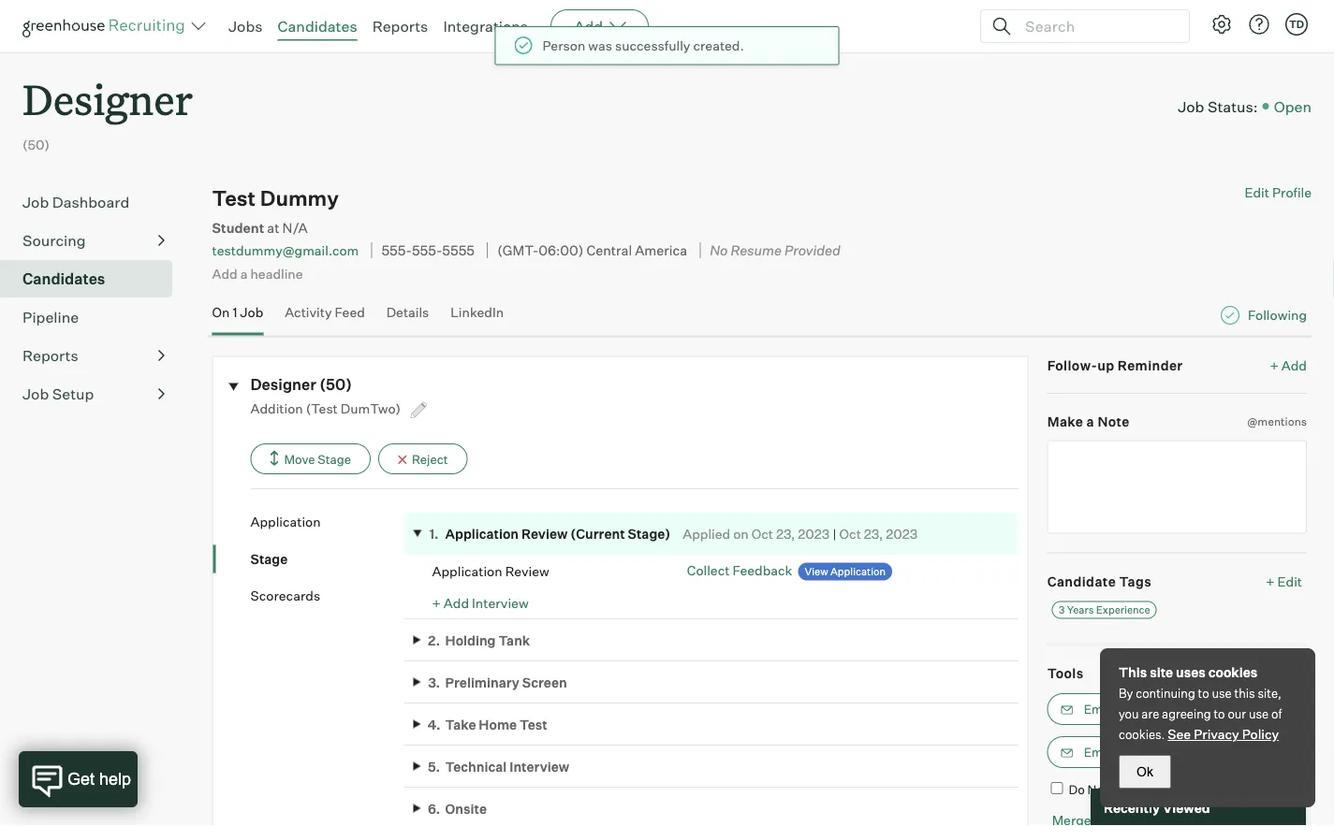 Task type: vqa. For each thing, say whether or not it's contained in the screenshot.
designer (50)
yes



Task type: describe. For each thing, give the bounding box(es) containing it.
no resume provided
[[710, 242, 841, 259]]

addition
[[251, 400, 303, 417]]

1 horizontal spatial candidates
[[278, 17, 357, 36]]

interview for 5. technical interview
[[510, 759, 569, 775]]

(gmt-
[[497, 242, 539, 259]]

recently viewed
[[1104, 800, 1210, 816]]

no
[[710, 242, 728, 259]]

view application
[[805, 566, 886, 578]]

by continuing to use this site, you are agreeing to our use of cookies.
[[1119, 686, 1282, 743]]

interview for + add interview
[[472, 595, 529, 612]]

successfully
[[615, 37, 690, 54]]

feedback
[[733, 563, 792, 579]]

email for email test
[[1084, 702, 1116, 717]]

privacy
[[1194, 727, 1239, 743]]

on 1 job
[[212, 304, 263, 321]]

policy
[[1242, 727, 1279, 743]]

1 vertical spatial review
[[505, 563, 549, 580]]

viewed
[[1163, 800, 1210, 816]]

designer for designer (50)
[[251, 376, 316, 394]]

make a note
[[1047, 414, 1130, 430]]

see
[[1168, 727, 1191, 743]]

scorecards link
[[251, 587, 404, 605]]

scorecards
[[251, 588, 320, 605]]

job right the 1
[[240, 304, 263, 321]]

move stage button
[[251, 444, 371, 475]]

1 23, from the left
[[776, 526, 795, 542]]

provided
[[785, 242, 841, 259]]

activity
[[285, 304, 332, 321]]

ok button
[[1119, 756, 1171, 789]]

1. application review (current stage)
[[429, 526, 671, 542]]

was
[[588, 37, 612, 54]]

are
[[1142, 707, 1159, 722]]

email test button
[[1047, 694, 1259, 726]]

@mentions
[[1248, 415, 1307, 429]]

applied
[[683, 526, 730, 542]]

pipeline link
[[22, 306, 165, 329]]

email for email the team
[[1084, 745, 1116, 760]]

integrations link
[[443, 17, 528, 36]]

3 years experience link
[[1052, 602, 1157, 619]]

candidate tags
[[1047, 574, 1152, 590]]

created.
[[693, 37, 744, 54]]

(test
[[306, 400, 338, 417]]

5. technical interview
[[428, 759, 569, 775]]

1 horizontal spatial use
[[1249, 707, 1269, 722]]

0 horizontal spatial stage
[[251, 551, 288, 568]]

0 vertical spatial use
[[1212, 686, 1232, 701]]

(gmt-06:00) central america
[[497, 242, 687, 259]]

designer for designer
[[22, 71, 193, 126]]

following
[[1248, 307, 1307, 324]]

reject button
[[378, 444, 468, 475]]

a for add
[[240, 265, 248, 282]]

ok
[[1137, 765, 1154, 780]]

stage)
[[628, 526, 671, 542]]

not
[[1088, 783, 1108, 798]]

|
[[833, 526, 837, 542]]

add up holding
[[444, 595, 469, 612]]

+ add interview
[[432, 595, 529, 612]]

2. holding tank
[[428, 632, 530, 649]]

dashboard
[[52, 193, 129, 212]]

0 horizontal spatial edit
[[1245, 185, 1270, 201]]

headline
[[250, 265, 303, 282]]

activity feed
[[285, 304, 365, 321]]

reminder
[[1118, 357, 1183, 374]]

06:00)
[[539, 242, 584, 259]]

home
[[479, 717, 517, 733]]

cookies.
[[1119, 728, 1165, 743]]

test inside test dummy student at n/a
[[212, 186, 256, 211]]

a for make
[[1087, 414, 1095, 430]]

jobs link
[[228, 17, 263, 36]]

technical
[[445, 759, 507, 775]]

move
[[284, 452, 315, 467]]

test inside 'email test' button
[[1118, 702, 1143, 717]]

configure image
[[1211, 13, 1233, 36]]

holding
[[445, 632, 496, 649]]

this
[[1119, 665, 1147, 681]]

add down following link
[[1282, 357, 1307, 374]]

td
[[1289, 18, 1304, 30]]

setup
[[52, 385, 94, 404]]

agreeing
[[1162, 707, 1211, 722]]

stage link
[[251, 550, 404, 568]]

3 years experience
[[1059, 604, 1150, 617]]

onsite
[[445, 801, 487, 817]]

1 horizontal spatial reports link
[[372, 17, 428, 36]]

email the team
[[1084, 745, 1172, 760]]

profile
[[1272, 185, 1312, 201]]

designer link
[[22, 52, 193, 130]]

sourcing link
[[22, 230, 165, 252]]

1 horizontal spatial edit
[[1278, 574, 1302, 590]]

screen
[[522, 675, 567, 691]]

take
[[445, 717, 476, 733]]

+ for + add
[[1270, 357, 1279, 374]]

email test
[[1084, 702, 1143, 717]]

2.
[[428, 632, 440, 649]]

uses
[[1176, 665, 1206, 681]]

+ add
[[1270, 357, 1307, 374]]

tank
[[499, 632, 530, 649]]

4. take home test
[[428, 717, 547, 733]]

integrations
[[443, 17, 528, 36]]

years
[[1067, 604, 1094, 617]]

america
[[635, 242, 687, 259]]

greenhouse recruiting image
[[22, 15, 191, 37]]

1
[[233, 304, 237, 321]]

our
[[1228, 707, 1246, 722]]

2 vertical spatial email
[[1111, 783, 1143, 798]]

of
[[1272, 707, 1282, 722]]

+ edit link
[[1262, 569, 1307, 595]]



Task type: locate. For each thing, give the bounding box(es) containing it.
(50) up job dashboard on the top of the page
[[22, 137, 50, 153]]

up
[[1098, 357, 1115, 374]]

a
[[240, 265, 248, 282], [1087, 414, 1095, 430]]

linkedin link
[[451, 304, 504, 332]]

3.
[[428, 675, 440, 691]]

use left the of
[[1249, 707, 1269, 722]]

a left headline
[[240, 265, 248, 282]]

designer down greenhouse recruiting image
[[22, 71, 193, 126]]

test down by
[[1118, 702, 1143, 717]]

add inside "popup button"
[[574, 17, 603, 36]]

to
[[1198, 686, 1209, 701], [1214, 707, 1225, 722]]

email up recently
[[1111, 783, 1143, 798]]

this site uses cookies
[[1119, 665, 1258, 681]]

2 oct from the left
[[840, 526, 861, 542]]

review down 1. application review (current stage)
[[505, 563, 549, 580]]

1 horizontal spatial oct
[[840, 526, 861, 542]]

2 horizontal spatial test
[[1118, 702, 1143, 717]]

feed
[[335, 304, 365, 321]]

email left you
[[1084, 702, 1116, 717]]

0 vertical spatial a
[[240, 265, 248, 282]]

open
[[1274, 97, 1312, 115]]

td button
[[1286, 13, 1308, 36]]

0 horizontal spatial candidates
[[22, 270, 105, 289]]

1 vertical spatial designer
[[251, 376, 316, 394]]

1 vertical spatial reports link
[[22, 345, 165, 367]]

application up stage link
[[251, 514, 321, 531]]

1 vertical spatial candidates
[[22, 270, 105, 289]]

follow-
[[1047, 357, 1098, 374]]

recently
[[1104, 800, 1160, 816]]

candidates down sourcing
[[22, 270, 105, 289]]

collect feedback
[[687, 563, 792, 579]]

at
[[267, 219, 279, 236]]

reports link up job setup link
[[22, 345, 165, 367]]

reject
[[412, 452, 448, 467]]

555- left 5555 on the left
[[382, 242, 412, 259]]

job for job status:
[[1178, 97, 1205, 115]]

a left the note
[[1087, 414, 1095, 430]]

application right "view"
[[831, 566, 886, 578]]

edit
[[1245, 185, 1270, 201], [1278, 574, 1302, 590]]

resume
[[731, 242, 782, 259]]

make
[[1047, 414, 1084, 430]]

1 vertical spatial interview
[[510, 759, 569, 775]]

job for job dashboard
[[22, 193, 49, 212]]

job up sourcing
[[22, 193, 49, 212]]

job left status:
[[1178, 97, 1205, 115]]

cookies
[[1209, 665, 1258, 681]]

6.
[[428, 801, 440, 817]]

reports
[[372, 17, 428, 36], [22, 347, 78, 365]]

add up on
[[212, 265, 238, 282]]

job
[[1178, 97, 1205, 115], [22, 193, 49, 212], [240, 304, 263, 321], [22, 385, 49, 404]]

application review
[[432, 563, 549, 580]]

stage up scorecards
[[251, 551, 288, 568]]

review left (current
[[522, 526, 568, 542]]

0 horizontal spatial oct
[[752, 526, 773, 542]]

dummy
[[260, 186, 339, 211]]

candidates link up pipeline link
[[22, 268, 165, 290]]

1 555- from the left
[[382, 242, 412, 259]]

+ add link
[[1270, 356, 1307, 375]]

oct right |
[[840, 526, 861, 542]]

0 vertical spatial designer
[[22, 71, 193, 126]]

1 horizontal spatial test
[[520, 717, 547, 733]]

555-555-5555
[[382, 242, 475, 259]]

1 oct from the left
[[752, 526, 773, 542]]

(50) up addition (test dumtwo)
[[320, 376, 352, 394]]

email inside button
[[1084, 702, 1116, 717]]

0 horizontal spatial designer
[[22, 71, 193, 126]]

1 horizontal spatial (50)
[[320, 376, 352, 394]]

1 horizontal spatial stage
[[318, 452, 351, 467]]

+ for + add interview
[[432, 595, 441, 612]]

0 vertical spatial candidates
[[278, 17, 357, 36]]

1 vertical spatial to
[[1214, 707, 1225, 722]]

application up application review
[[445, 526, 519, 542]]

sourcing
[[22, 231, 86, 250]]

this
[[1235, 686, 1255, 701]]

testdummy@gmail.com
[[212, 243, 359, 259]]

oct right on at the bottom
[[752, 526, 773, 542]]

add up was
[[574, 17, 603, 36]]

stage inside button
[[318, 452, 351, 467]]

use left the "this"
[[1212, 686, 1232, 701]]

Do Not Email checkbox
[[1051, 783, 1063, 795]]

collect feedback link
[[687, 563, 792, 579]]

designer
[[22, 71, 193, 126], [251, 376, 316, 394]]

2023 left |
[[798, 526, 830, 542]]

email the team button
[[1047, 737, 1259, 769]]

to down uses
[[1198, 686, 1209, 701]]

details link
[[386, 304, 429, 332]]

23, up feedback
[[776, 526, 795, 542]]

interview down application review
[[472, 595, 529, 612]]

2023 right |
[[886, 526, 918, 542]]

1 vertical spatial (50)
[[320, 376, 352, 394]]

to left our at the right bottom of the page
[[1214, 707, 1225, 722]]

0 horizontal spatial (50)
[[22, 137, 50, 153]]

Search text field
[[1021, 13, 1172, 40]]

job setup
[[22, 385, 94, 404]]

0 vertical spatial reports link
[[372, 17, 428, 36]]

2 vertical spatial +
[[432, 595, 441, 612]]

@mentions link
[[1248, 413, 1307, 431]]

activity feed link
[[285, 304, 365, 332]]

on
[[212, 304, 230, 321]]

application up the + add interview link
[[432, 563, 502, 580]]

designer up addition
[[251, 376, 316, 394]]

team
[[1140, 745, 1172, 760]]

note
[[1098, 414, 1130, 430]]

pipeline
[[22, 308, 79, 327]]

1 vertical spatial stage
[[251, 551, 288, 568]]

interview down home
[[510, 759, 569, 775]]

2 2023 from the left
[[886, 526, 918, 542]]

tags
[[1119, 574, 1152, 590]]

continuing
[[1136, 686, 1195, 701]]

application
[[251, 514, 321, 531], [445, 526, 519, 542], [432, 563, 502, 580], [831, 566, 886, 578]]

3
[[1059, 604, 1065, 617]]

6. onsite
[[428, 801, 487, 817]]

move stage
[[284, 452, 351, 467]]

0 horizontal spatial to
[[1198, 686, 1209, 701]]

reports down pipeline
[[22, 347, 78, 365]]

job status:
[[1178, 97, 1258, 115]]

test right home
[[520, 717, 547, 733]]

(current
[[570, 526, 625, 542]]

1 vertical spatial +
[[1266, 574, 1275, 590]]

job left setup
[[22, 385, 49, 404]]

test
[[212, 186, 256, 211], [1118, 702, 1143, 717], [520, 717, 547, 733]]

1 vertical spatial edit
[[1278, 574, 1302, 590]]

central
[[587, 242, 632, 259]]

0 horizontal spatial reports link
[[22, 345, 165, 367]]

n/a
[[282, 219, 308, 236]]

jobs
[[228, 17, 263, 36]]

None text field
[[1047, 441, 1307, 534]]

0 vertical spatial review
[[522, 526, 568, 542]]

reports link
[[372, 17, 428, 36], [22, 345, 165, 367]]

1 horizontal spatial to
[[1214, 707, 1225, 722]]

you
[[1119, 707, 1139, 722]]

testdummy@gmail.com link
[[212, 243, 359, 259]]

0 vertical spatial reports
[[372, 17, 428, 36]]

status:
[[1208, 97, 1258, 115]]

0 horizontal spatial 23,
[[776, 526, 795, 542]]

student
[[212, 219, 264, 236]]

reports link left the "integrations"
[[372, 17, 428, 36]]

add a headline
[[212, 265, 303, 282]]

do not email
[[1069, 783, 1143, 798]]

0 vertical spatial (50)
[[22, 137, 50, 153]]

reports left the "integrations"
[[372, 17, 428, 36]]

candidates right jobs link at the top left
[[278, 17, 357, 36]]

do
[[1069, 783, 1085, 798]]

0 horizontal spatial a
[[240, 265, 248, 282]]

email
[[1084, 702, 1116, 717], [1084, 745, 1116, 760], [1111, 783, 1143, 798]]

1 vertical spatial reports
[[22, 347, 78, 365]]

2 555- from the left
[[412, 242, 442, 259]]

site
[[1150, 665, 1173, 681]]

stage right move
[[318, 452, 351, 467]]

dumtwo)
[[341, 400, 401, 417]]

0 horizontal spatial candidates link
[[22, 268, 165, 290]]

person
[[543, 37, 585, 54]]

1 horizontal spatial designer
[[251, 376, 316, 394]]

0 horizontal spatial 2023
[[798, 526, 830, 542]]

view application link
[[798, 563, 892, 581]]

2 23, from the left
[[864, 526, 883, 542]]

email inside button
[[1084, 745, 1116, 760]]

candidates link right jobs link at the top left
[[278, 17, 357, 36]]

1 vertical spatial a
[[1087, 414, 1095, 430]]

23, right |
[[864, 526, 883, 542]]

1 horizontal spatial reports
[[372, 17, 428, 36]]

site,
[[1258, 686, 1282, 701]]

follow-up reminder
[[1047, 357, 1183, 374]]

add button
[[551, 9, 649, 43]]

1 horizontal spatial 23,
[[864, 526, 883, 542]]

1.
[[429, 526, 439, 542]]

5.
[[428, 759, 440, 775]]

0 vertical spatial email
[[1084, 702, 1116, 717]]

1 horizontal spatial candidates link
[[278, 17, 357, 36]]

0 horizontal spatial use
[[1212, 686, 1232, 701]]

0 vertical spatial +
[[1270, 357, 1279, 374]]

0 horizontal spatial reports
[[22, 347, 78, 365]]

preliminary
[[445, 675, 520, 691]]

0 vertical spatial edit
[[1245, 185, 1270, 201]]

addition (test dumtwo)
[[251, 400, 404, 417]]

candidates link
[[278, 17, 357, 36], [22, 268, 165, 290]]

+ for + edit
[[1266, 574, 1275, 590]]

0 horizontal spatial test
[[212, 186, 256, 211]]

0 vertical spatial candidates link
[[278, 17, 357, 36]]

1 vertical spatial candidates link
[[22, 268, 165, 290]]

1 vertical spatial email
[[1084, 745, 1116, 760]]

0 vertical spatial to
[[1198, 686, 1209, 701]]

5555
[[442, 242, 475, 259]]

1 horizontal spatial 2023
[[886, 526, 918, 542]]

0 vertical spatial stage
[[318, 452, 351, 467]]

0 vertical spatial interview
[[472, 595, 529, 612]]

job for job setup
[[22, 385, 49, 404]]

1 vertical spatial use
[[1249, 707, 1269, 722]]

email left the
[[1084, 745, 1116, 760]]

test up student
[[212, 186, 256, 211]]

1 2023 from the left
[[798, 526, 830, 542]]

555- up details
[[412, 242, 442, 259]]

see privacy policy link
[[1168, 727, 1279, 743]]

1 horizontal spatial a
[[1087, 414, 1095, 430]]



